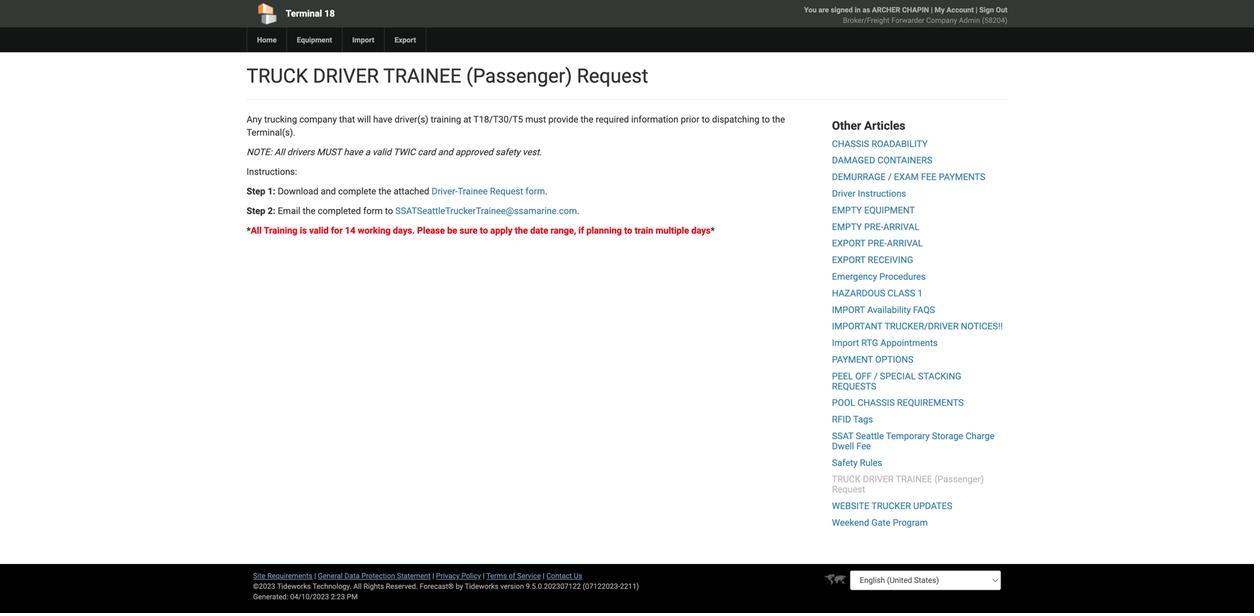 Task type: vqa. For each thing, say whether or not it's contained in the screenshot.
Requirements
yes



Task type: locate. For each thing, give the bounding box(es) containing it.
truck down 'home'
[[247, 64, 308, 88]]

privacy
[[436, 572, 460, 580]]

rfid tags link
[[833, 414, 874, 425]]

1 vertical spatial truck
[[833, 474, 861, 485]]

have left a
[[344, 147, 363, 158]]

hazardous
[[833, 288, 886, 299]]

information
[[632, 114, 679, 125]]

ssat seattle temporary storage charge dwell fee link
[[833, 431, 995, 452]]

chassis up tags
[[858, 397, 895, 408]]

0 horizontal spatial valid
[[309, 225, 329, 236]]

1 vertical spatial request
[[490, 186, 524, 197]]

pool
[[833, 397, 856, 408]]

terms of service link
[[487, 572, 541, 580]]

0 vertical spatial truck
[[247, 64, 308, 88]]

0 vertical spatial empty
[[833, 205, 863, 216]]

driver instructions link
[[833, 188, 907, 199]]

and right card
[[438, 147, 453, 158]]

weekend
[[833, 517, 870, 528]]

|
[[932, 6, 933, 14], [976, 6, 978, 14], [314, 572, 316, 580], [433, 572, 434, 580], [483, 572, 485, 580], [543, 572, 545, 580]]

forwarder
[[892, 16, 925, 25]]

. up date
[[545, 186, 548, 197]]

* right multiple
[[711, 225, 715, 236]]

the left date
[[515, 225, 528, 236]]

*
[[247, 225, 251, 236], [711, 225, 715, 236]]

0 horizontal spatial .
[[545, 186, 548, 197]]

/ right off at bottom right
[[875, 371, 878, 382]]

data
[[345, 572, 360, 580]]

/
[[889, 172, 892, 182], [875, 371, 878, 382]]

* left training
[[247, 225, 251, 236]]

all for *
[[251, 225, 262, 236]]

chassis up damaged at right top
[[833, 138, 870, 149]]

0 horizontal spatial have
[[344, 147, 363, 158]]

empty down driver
[[833, 205, 863, 216]]

2 vertical spatial request
[[833, 484, 866, 495]]

ssatseattletruckertrainee@ssamarine.com link
[[396, 206, 577, 216]]

import inside other articles chassis roadability damaged containers demurrage / exam fee payments driver instructions empty equipment empty pre-arrival export pre-arrival export receiving emergency procedures hazardous class 1 import availability faqs important trucker/driver notices!! import rtg appointments payment options peel off / special stacking requests pool chassis requirements rfid tags ssat seattle temporary storage charge dwell fee safety rules truck driver trainee (passenger) request website trucker updates weekend gate program
[[833, 338, 860, 348]]

you
[[805, 6, 817, 14]]

| left sign
[[976, 6, 978, 14]]

arrival down equipment
[[884, 221, 920, 232]]

and up "completed"
[[321, 186, 336, 197]]

pool chassis requirements link
[[833, 397, 964, 408]]

2 vertical spatial all
[[354, 582, 362, 591]]

step
[[247, 186, 266, 197], [247, 206, 266, 216]]

0 horizontal spatial request
[[490, 186, 524, 197]]

0 horizontal spatial (passenger)
[[467, 64, 572, 88]]

valid
[[373, 147, 392, 158], [309, 225, 329, 236]]

all left training
[[251, 225, 262, 236]]

1 horizontal spatial *
[[711, 225, 715, 236]]

form down vest.
[[526, 186, 545, 197]]

1 vertical spatial driver
[[863, 474, 894, 485]]

0 vertical spatial and
[[438, 147, 453, 158]]

export up "export receiving" link
[[833, 238, 866, 249]]

and
[[438, 147, 453, 158], [321, 186, 336, 197]]

chapin
[[903, 6, 930, 14]]

0 horizontal spatial truck
[[247, 64, 308, 88]]

is
[[300, 225, 307, 236]]

days
[[692, 225, 711, 236]]

dispatching
[[713, 114, 760, 125]]

(passenger) up must
[[467, 64, 572, 88]]

1 empty from the top
[[833, 205, 863, 216]]

/ left the exam
[[889, 172, 892, 182]]

email
[[278, 206, 301, 216]]

rfid
[[833, 414, 852, 425]]

download
[[278, 186, 319, 197]]

general
[[318, 572, 343, 580]]

tags
[[854, 414, 874, 425]]

0 vertical spatial have
[[373, 114, 393, 125]]

0 vertical spatial pre-
[[865, 221, 884, 232]]

contact
[[547, 572, 572, 580]]

truck inside other articles chassis roadability damaged containers demurrage / exam fee payments driver instructions empty equipment empty pre-arrival export pre-arrival export receiving emergency procedures hazardous class 1 import availability faqs important trucker/driver notices!! import rtg appointments payment options peel off / special stacking requests pool chassis requirements rfid tags ssat seattle temporary storage charge dwell fee safety rules truck driver trainee (passenger) request website trucker updates weekend gate program
[[833, 474, 861, 485]]

import
[[833, 304, 866, 315]]

1 vertical spatial export
[[833, 255, 866, 265]]

0 vertical spatial driver
[[313, 64, 379, 88]]

| up 9.5.0.202307122
[[543, 572, 545, 580]]

0 vertical spatial form
[[526, 186, 545, 197]]

off
[[856, 371, 872, 382]]

step left 2:
[[247, 206, 266, 216]]

0 vertical spatial (passenger)
[[467, 64, 572, 88]]

request up the required
[[577, 64, 649, 88]]

step left 1:
[[247, 186, 266, 197]]

the left attached at the top left of page
[[379, 186, 392, 197]]

rights
[[364, 582, 384, 591]]

arrival
[[884, 221, 920, 232], [887, 238, 924, 249]]

form up working
[[363, 206, 383, 216]]

the right email
[[303, 206, 316, 216]]

import left export link
[[353, 36, 375, 44]]

1 horizontal spatial .
[[577, 206, 580, 216]]

1 vertical spatial /
[[875, 371, 878, 382]]

train
[[635, 225, 654, 236]]

2 export from the top
[[833, 255, 866, 265]]

1 vertical spatial form
[[363, 206, 383, 216]]

pre- down 'empty equipment' link
[[865, 221, 884, 232]]

1 horizontal spatial truck
[[833, 474, 861, 485]]

export link
[[384, 27, 426, 52]]

trainee up updates
[[896, 474, 933, 485]]

export
[[395, 36, 416, 44]]

request up ssatseattletruckertrainee@ssamarine.com
[[490, 186, 524, 197]]

arrival up "receiving"
[[887, 238, 924, 249]]

import up payment
[[833, 338, 860, 348]]

1 horizontal spatial all
[[275, 147, 285, 158]]

1 horizontal spatial trainee
[[896, 474, 933, 485]]

trucker/driver
[[885, 321, 959, 332]]

1 vertical spatial arrival
[[887, 238, 924, 249]]

1 vertical spatial trainee
[[896, 474, 933, 485]]

temporary
[[887, 431, 930, 441]]

days.
[[393, 225, 415, 236]]

2 horizontal spatial request
[[833, 484, 866, 495]]

0 horizontal spatial /
[[875, 371, 878, 382]]

1 horizontal spatial form
[[526, 186, 545, 197]]

program
[[893, 517, 928, 528]]

1 vertical spatial empty
[[833, 221, 863, 232]]

1 vertical spatial step
[[247, 206, 266, 216]]

requirements
[[898, 397, 964, 408]]

site
[[253, 572, 266, 580]]

1 horizontal spatial driver
[[863, 474, 894, 485]]

trainee down export
[[384, 64, 462, 88]]

1 * from the left
[[247, 225, 251, 236]]

1 horizontal spatial import
[[833, 338, 860, 348]]

0 vertical spatial import
[[353, 36, 375, 44]]

all
[[275, 147, 285, 158], [251, 225, 262, 236], [354, 582, 362, 591]]

request up 'website'
[[833, 484, 866, 495]]

to right sure
[[480, 225, 488, 236]]

trainee inside other articles chassis roadability damaged containers demurrage / exam fee payments driver instructions empty equipment empty pre-arrival export pre-arrival export receiving emergency procedures hazardous class 1 import availability faqs important trucker/driver notices!! import rtg appointments payment options peel off / special stacking requests pool chassis requirements rfid tags ssat seattle temporary storage charge dwell fee safety rules truck driver trainee (passenger) request website trucker updates weekend gate program
[[896, 474, 933, 485]]

2 step from the top
[[247, 206, 266, 216]]

1 vertical spatial chassis
[[858, 397, 895, 408]]

sure
[[460, 225, 478, 236]]

0 vertical spatial valid
[[373, 147, 392, 158]]

date
[[531, 225, 549, 236]]

statement
[[397, 572, 431, 580]]

pre- down empty pre-arrival "link"
[[868, 238, 887, 249]]

have right will
[[373, 114, 393, 125]]

1 vertical spatial all
[[251, 225, 262, 236]]

1 vertical spatial .
[[577, 206, 580, 216]]

tideworks
[[465, 582, 499, 591]]

0 vertical spatial request
[[577, 64, 649, 88]]

stacking
[[919, 371, 962, 382]]

peel
[[833, 371, 854, 382]]

the
[[581, 114, 594, 125], [773, 114, 786, 125], [379, 186, 392, 197], [303, 206, 316, 216], [515, 225, 528, 236]]

driver down rules
[[863, 474, 894, 485]]

0 vertical spatial .
[[545, 186, 548, 197]]

1 vertical spatial import
[[833, 338, 860, 348]]

valid right a
[[373, 147, 392, 158]]

in
[[855, 6, 861, 14]]

2 horizontal spatial all
[[354, 582, 362, 591]]

policy
[[462, 572, 481, 580]]

0 vertical spatial all
[[275, 147, 285, 158]]

company
[[927, 16, 958, 25]]

by
[[456, 582, 463, 591]]

empty down 'empty equipment' link
[[833, 221, 863, 232]]

1 horizontal spatial (passenger)
[[935, 474, 985, 485]]

1 horizontal spatial have
[[373, 114, 393, 125]]

0 horizontal spatial trainee
[[384, 64, 462, 88]]

0 horizontal spatial import
[[353, 36, 375, 44]]

0 vertical spatial /
[[889, 172, 892, 182]]

0 horizontal spatial form
[[363, 206, 383, 216]]

truck down safety
[[833, 474, 861, 485]]

all right note: at the top left of the page
[[275, 147, 285, 158]]

to left train
[[625, 225, 633, 236]]

valid right is
[[309, 225, 329, 236]]

(passenger)
[[467, 64, 572, 88], [935, 474, 985, 485]]

0 vertical spatial step
[[247, 186, 266, 197]]

all up pm
[[354, 582, 362, 591]]

import link
[[342, 27, 384, 52]]

all inside site requirements | general data protection statement | privacy policy | terms of service | contact us ©2023 tideworks technology. all rights reserved. forecast® by tideworks version 9.5.0.202307122 (07122023-2211) generated: 04/10/2023 2:23 pm
[[354, 582, 362, 591]]

1 export from the top
[[833, 238, 866, 249]]

home link
[[247, 27, 287, 52]]

ssat
[[833, 431, 854, 441]]

signed
[[831, 6, 853, 14]]

apply
[[491, 225, 513, 236]]

are
[[819, 6, 829, 14]]

note: all drivers must have a valid twic card and approved safety vest.
[[247, 147, 542, 158]]

pre-
[[865, 221, 884, 232], [868, 238, 887, 249]]

| left general on the bottom of the page
[[314, 572, 316, 580]]

1 vertical spatial and
[[321, 186, 336, 197]]

0 horizontal spatial all
[[251, 225, 262, 236]]

range,
[[551, 225, 577, 236]]

(passenger) up updates
[[935, 474, 985, 485]]

driver down import link
[[313, 64, 379, 88]]

2:
[[268, 206, 276, 216]]

t18/t30/t5
[[474, 114, 523, 125]]

forecast®
[[420, 582, 454, 591]]

to
[[702, 114, 710, 125], [762, 114, 770, 125], [385, 206, 393, 216], [480, 225, 488, 236], [625, 225, 633, 236]]

1 horizontal spatial /
[[889, 172, 892, 182]]

payment options link
[[833, 354, 914, 365]]

(passenger) inside other articles chassis roadability damaged containers demurrage / exam fee payments driver instructions empty equipment empty pre-arrival export pre-arrival export receiving emergency procedures hazardous class 1 import availability faqs important trucker/driver notices!! import rtg appointments payment options peel off / special stacking requests pool chassis requirements rfid tags ssat seattle temporary storage charge dwell fee safety rules truck driver trainee (passenger) request website trucker updates weekend gate program
[[935, 474, 985, 485]]

updates
[[914, 501, 953, 511]]

export up emergency
[[833, 255, 866, 265]]

requirements
[[267, 572, 313, 580]]

0 vertical spatial export
[[833, 238, 866, 249]]

18
[[325, 8, 335, 19]]

0 horizontal spatial *
[[247, 225, 251, 236]]

for
[[331, 225, 343, 236]]

procedures
[[880, 271, 926, 282]]

damaged
[[833, 155, 876, 166]]

payment
[[833, 354, 874, 365]]

have inside the any trucking company that will have driver(s) training at t18/t30/t5 must provide the required information prior to dispatching to the terminal(s).
[[373, 114, 393, 125]]

1 vertical spatial (passenger)
[[935, 474, 985, 485]]

1 step from the top
[[247, 186, 266, 197]]

. up if
[[577, 206, 580, 216]]

| up forecast®
[[433, 572, 434, 580]]



Task type: describe. For each thing, give the bounding box(es) containing it.
terminal
[[286, 8, 322, 19]]

0 vertical spatial arrival
[[884, 221, 920, 232]]

driver
[[833, 188, 856, 199]]

dwell
[[833, 441, 855, 452]]

vest.
[[523, 147, 542, 158]]

sign
[[980, 6, 995, 14]]

trucking
[[264, 114, 297, 125]]

you are signed in as archer chapin | my account | sign out broker/freight forwarder company admin (58204)
[[805, 6, 1008, 25]]

terminal 18 link
[[247, 0, 553, 27]]

requests
[[833, 381, 877, 392]]

empty equipment link
[[833, 205, 916, 216]]

training
[[264, 225, 298, 236]]

pm
[[347, 592, 358, 601]]

0 horizontal spatial driver
[[313, 64, 379, 88]]

notices!!
[[962, 321, 1003, 332]]

(07122023-
[[583, 582, 620, 591]]

rules
[[860, 457, 883, 468]]

website trucker updates link
[[833, 501, 953, 511]]

2 * from the left
[[711, 225, 715, 236]]

that
[[339, 114, 355, 125]]

0 vertical spatial trainee
[[384, 64, 462, 88]]

1 vertical spatial pre-
[[868, 238, 887, 249]]

out
[[997, 6, 1008, 14]]

step 1: download and complete the attached driver-trainee request form .
[[247, 186, 548, 197]]

website
[[833, 501, 870, 511]]

must
[[526, 114, 546, 125]]

terminal 18
[[286, 8, 335, 19]]

damaged containers link
[[833, 155, 933, 166]]

must
[[317, 147, 342, 158]]

emergency
[[833, 271, 878, 282]]

roadability
[[872, 138, 928, 149]]

attached
[[394, 186, 430, 197]]

the right dispatching
[[773, 114, 786, 125]]

to right prior
[[702, 114, 710, 125]]

equipment
[[297, 36, 332, 44]]

required
[[596, 114, 629, 125]]

special
[[881, 371, 916, 382]]

of
[[509, 572, 516, 580]]

driver-
[[432, 186, 458, 197]]

9.5.0.202307122
[[526, 582, 581, 591]]

1 vertical spatial valid
[[309, 225, 329, 236]]

gate
[[872, 517, 891, 528]]

export pre-arrival link
[[833, 238, 924, 249]]

articles
[[865, 119, 906, 133]]

please
[[417, 225, 445, 236]]

reserved.
[[386, 582, 418, 591]]

import rtg appointments link
[[833, 338, 938, 348]]

card
[[418, 147, 436, 158]]

fee
[[857, 441, 872, 452]]

will
[[358, 114, 371, 125]]

charge
[[966, 431, 995, 441]]

instructions:
[[247, 166, 297, 177]]

options
[[876, 354, 914, 365]]

1 horizontal spatial and
[[438, 147, 453, 158]]

important trucker/driver notices!! link
[[833, 321, 1003, 332]]

the right provide
[[581, 114, 594, 125]]

home
[[257, 36, 277, 44]]

site requirements link
[[253, 572, 313, 580]]

technology.
[[313, 582, 352, 591]]

to down step 1: download and complete the attached driver-trainee request form .
[[385, 206, 393, 216]]

terminal(s).
[[247, 127, 296, 138]]

my account link
[[935, 6, 974, 14]]

04/10/2023
[[290, 592, 329, 601]]

my
[[935, 6, 945, 14]]

training
[[431, 114, 461, 125]]

site requirements | general data protection statement | privacy policy | terms of service | contact us ©2023 tideworks technology. all rights reserved. forecast® by tideworks version 9.5.0.202307122 (07122023-2211) generated: 04/10/2023 2:23 pm
[[253, 572, 639, 601]]

step 2: email the completed form to ssatseattletruckertrainee@ssamarine.com .
[[247, 206, 580, 216]]

all for note:
[[275, 147, 285, 158]]

note:
[[247, 147, 272, 158]]

any trucking company that will have driver(s) training at t18/t30/t5 must provide the required information prior to dispatching to the terminal(s).
[[247, 114, 786, 138]]

ssatseattletruckertrainee@ssamarine.com
[[396, 206, 577, 216]]

as
[[863, 6, 871, 14]]

us
[[574, 572, 583, 580]]

to right dispatching
[[762, 114, 770, 125]]

import availability faqs link
[[833, 304, 936, 315]]

0 vertical spatial chassis
[[833, 138, 870, 149]]

be
[[448, 225, 458, 236]]

export receiving link
[[833, 255, 914, 265]]

any
[[247, 114, 262, 125]]

driver inside other articles chassis roadability damaged containers demurrage / exam fee payments driver instructions empty equipment empty pre-arrival export pre-arrival export receiving emergency procedures hazardous class 1 import availability faqs important trucker/driver notices!! import rtg appointments payment options peel off / special stacking requests pool chassis requirements rfid tags ssat seattle temporary storage charge dwell fee safety rules truck driver trainee (passenger) request website trucker updates weekend gate program
[[863, 474, 894, 485]]

trucker
[[872, 501, 912, 511]]

| left the my
[[932, 6, 933, 14]]

fee
[[922, 172, 937, 182]]

step for step 1: download and complete the attached driver-trainee request form .
[[247, 186, 266, 197]]

driver(s)
[[395, 114, 429, 125]]

1 vertical spatial have
[[344, 147, 363, 158]]

step for step 2: email the completed form to ssatseattletruckertrainee@ssamarine.com .
[[247, 206, 266, 216]]

contact us link
[[547, 572, 583, 580]]

weekend gate program link
[[833, 517, 928, 528]]

appointments
[[881, 338, 938, 348]]

1 horizontal spatial valid
[[373, 147, 392, 158]]

* all training is valid for 14 working days. please be sure to apply the date range, if planning to train multiple days *
[[247, 225, 715, 236]]

protection
[[362, 572, 395, 580]]

14
[[345, 225, 356, 236]]

receiving
[[868, 255, 914, 265]]

trainee
[[458, 186, 488, 197]]

request inside other articles chassis roadability damaged containers demurrage / exam fee payments driver instructions empty equipment empty pre-arrival export pre-arrival export receiving emergency procedures hazardous class 1 import availability faqs important trucker/driver notices!! import rtg appointments payment options peel off / special stacking requests pool chassis requirements rfid tags ssat seattle temporary storage charge dwell fee safety rules truck driver trainee (passenger) request website trucker updates weekend gate program
[[833, 484, 866, 495]]

faqs
[[914, 304, 936, 315]]

exam
[[895, 172, 919, 182]]

2 empty from the top
[[833, 221, 863, 232]]

hazardous class 1 link
[[833, 288, 923, 299]]

0 horizontal spatial and
[[321, 186, 336, 197]]

general data protection statement link
[[318, 572, 431, 580]]

1 horizontal spatial request
[[577, 64, 649, 88]]

other
[[833, 119, 862, 133]]

| up tideworks on the bottom
[[483, 572, 485, 580]]

storage
[[933, 431, 964, 441]]



